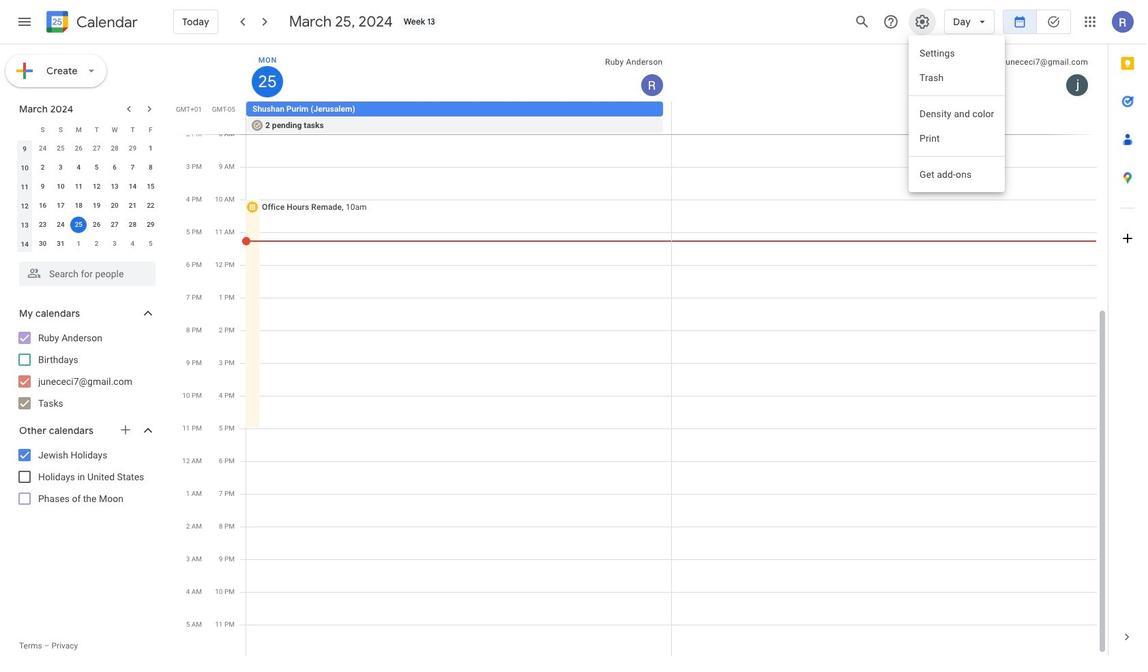 Task type: locate. For each thing, give the bounding box(es) containing it.
30 element
[[34, 236, 51, 252]]

add other calendars image
[[119, 424, 132, 437]]

row group
[[16, 139, 160, 254]]

11 element
[[70, 179, 87, 195]]

april 5 element
[[142, 236, 159, 252]]

1 horizontal spatial column header
[[246, 44, 672, 102]]

1 vertical spatial column header
[[16, 120, 34, 139]]

february 24 element
[[34, 141, 51, 157]]

cell inside row group
[[70, 216, 88, 235]]

18 element
[[70, 198, 87, 214]]

None search field
[[0, 257, 169, 287]]

21 element
[[124, 198, 141, 214]]

calendar element
[[44, 8, 138, 38]]

february 28 element
[[106, 141, 123, 157]]

april 2 element
[[88, 236, 105, 252]]

9 element
[[34, 179, 51, 195]]

february 26 element
[[70, 141, 87, 157]]

0 horizontal spatial cell
[[70, 216, 88, 235]]

cell
[[246, 102, 671, 134], [70, 216, 88, 235]]

monday, march 25, today element
[[252, 66, 283, 98]]

27 element
[[106, 217, 123, 233]]

1 horizontal spatial cell
[[246, 102, 671, 134]]

settings menu image
[[914, 14, 931, 30]]

3 element
[[52, 160, 69, 176]]

12 element
[[88, 179, 105, 195]]

Search for people text field
[[27, 262, 147, 287]]

0 vertical spatial column header
[[246, 44, 672, 102]]

20 element
[[106, 198, 123, 214]]

grid
[[175, 44, 1108, 657]]

26 element
[[88, 217, 105, 233]]

0 horizontal spatial column header
[[16, 120, 34, 139]]

heading
[[74, 14, 138, 30]]

column header
[[246, 44, 672, 102], [16, 120, 34, 139]]

row
[[240, 102, 1108, 134], [16, 120, 160, 139], [16, 139, 160, 158], [16, 158, 160, 177], [16, 177, 160, 196], [16, 196, 160, 216], [16, 216, 160, 235], [16, 235, 160, 254]]

2 element
[[34, 160, 51, 176]]

0 vertical spatial cell
[[246, 102, 671, 134]]

tab list
[[1109, 44, 1146, 619]]

settings menu menu
[[909, 35, 1005, 192]]

1 vertical spatial cell
[[70, 216, 88, 235]]

february 25 element
[[52, 141, 69, 157]]

23 element
[[34, 217, 51, 233]]



Task type: describe. For each thing, give the bounding box(es) containing it.
6 element
[[106, 160, 123, 176]]

1 element
[[142, 141, 159, 157]]

heading inside calendar element
[[74, 14, 138, 30]]

april 1 element
[[70, 236, 87, 252]]

14 element
[[124, 179, 141, 195]]

25, today element
[[70, 217, 87, 233]]

19 element
[[88, 198, 105, 214]]

column header inside march 2024 grid
[[16, 120, 34, 139]]

4 element
[[70, 160, 87, 176]]

february 27 element
[[88, 141, 105, 157]]

17 element
[[52, 198, 69, 214]]

29 element
[[142, 217, 159, 233]]

april 4 element
[[124, 236, 141, 252]]

24 element
[[52, 217, 69, 233]]

5 element
[[88, 160, 105, 176]]

february 29 element
[[124, 141, 141, 157]]

main drawer image
[[16, 14, 33, 30]]

15 element
[[142, 179, 159, 195]]

my calendars list
[[3, 327, 169, 415]]

22 element
[[142, 198, 159, 214]]

april 3 element
[[106, 236, 123, 252]]

8 element
[[142, 160, 159, 176]]

other calendars list
[[3, 445, 169, 510]]

16 element
[[34, 198, 51, 214]]

7 element
[[124, 160, 141, 176]]

13 element
[[106, 179, 123, 195]]

10 element
[[52, 179, 69, 195]]

28 element
[[124, 217, 141, 233]]

march 2024 grid
[[13, 120, 160, 254]]

31 element
[[52, 236, 69, 252]]

row group inside march 2024 grid
[[16, 139, 160, 254]]



Task type: vqa. For each thing, say whether or not it's contained in the screenshot.
'may 4' element
no



